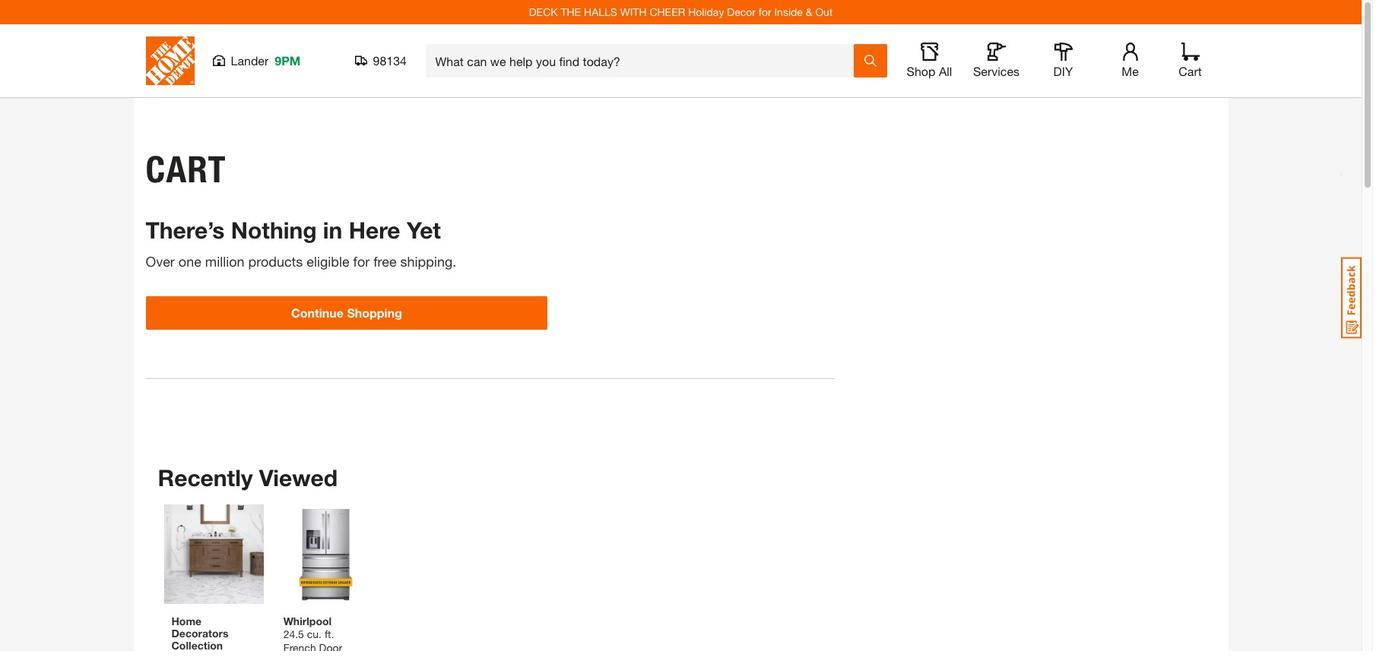 Task type: vqa. For each thing, say whether or not it's contained in the screenshot.
'It' in Get It Fast: In Stock At Store Today button
no



Task type: locate. For each thing, give the bounding box(es) containing it.
services button
[[972, 43, 1021, 79]]

shipping.
[[400, 253, 456, 270]]

inside
[[775, 5, 803, 18]]

free
[[374, 253, 397, 270]]

home decorators collection
[[171, 615, 228, 652]]

out
[[816, 5, 833, 18]]

decorators
[[171, 628, 228, 640]]

shopping
[[347, 305, 402, 320]]

What can we help you find today? search field
[[435, 45, 853, 77]]

deck the halls with cheer holiday decor for inside & out link
[[529, 5, 833, 18]]

decor
[[727, 5, 756, 18]]

shop
[[907, 64, 936, 78]]

nothing
[[231, 217, 317, 244]]

collection
[[171, 640, 223, 652]]

services
[[973, 64, 1020, 78]]

million
[[205, 253, 245, 270]]

98134
[[373, 53, 407, 68]]

diy button
[[1039, 43, 1088, 79]]

for
[[759, 5, 772, 18], [353, 253, 370, 270]]

deck
[[529, 5, 558, 18]]

continue shopping
[[291, 305, 402, 320]]

whirlpool 24.5 cu. ft. french doo
[[283, 615, 353, 652]]

viewed
[[259, 464, 338, 492]]

1 horizontal spatial for
[[759, 5, 772, 18]]

halls
[[584, 5, 617, 18]]

for left inside
[[759, 5, 772, 18]]

here
[[349, 217, 400, 244]]

24.5
[[283, 628, 304, 641]]

cart
[[146, 148, 226, 192]]

for left free
[[353, 253, 370, 270]]

&
[[806, 5, 813, 18]]

the home depot logo image
[[146, 37, 194, 85]]

ft.
[[325, 628, 334, 641]]

1 vertical spatial for
[[353, 253, 370, 270]]

cart
[[1179, 64, 1202, 78]]

home decorators collection link
[[171, 615, 256, 652]]

over one million products eligible for free shipping.
[[146, 253, 456, 270]]



Task type: describe. For each thing, give the bounding box(es) containing it.
products
[[248, 253, 303, 270]]

0 horizontal spatial for
[[353, 253, 370, 270]]

with
[[620, 5, 647, 18]]

9pm
[[275, 53, 301, 68]]

lander 9pm
[[231, 53, 301, 68]]

lander
[[231, 53, 269, 68]]

diy
[[1054, 64, 1073, 78]]

deck the halls with cheer holiday decor for inside & out
[[529, 5, 833, 18]]

shop all button
[[905, 43, 954, 79]]

eligible
[[307, 253, 349, 270]]

sonoma 48 in. w x 22 in. d x 34 in. h single sink bath vanity in almond latte with carrara marble top image
[[164, 505, 264, 605]]

cheer
[[650, 5, 685, 18]]

yet
[[407, 217, 441, 244]]

continue
[[291, 305, 344, 320]]

continue shopping button
[[146, 296, 548, 330]]

0 vertical spatial for
[[759, 5, 772, 18]]

98134 button
[[355, 53, 407, 68]]

in
[[323, 217, 343, 244]]

over
[[146, 253, 175, 270]]

there's nothing in here yet
[[146, 217, 441, 244]]

recently viewed
[[158, 464, 338, 492]]

24.5 cu. ft. french door refrigerator in fingerprint resistant stainless steel image
[[276, 505, 376, 605]]

all
[[939, 64, 952, 78]]

there's
[[146, 217, 225, 244]]

one
[[179, 253, 201, 270]]

shop all
[[907, 64, 952, 78]]

me button
[[1106, 43, 1155, 79]]

home
[[171, 615, 202, 628]]

me
[[1122, 64, 1139, 78]]

cart link
[[1174, 43, 1207, 79]]

the
[[561, 5, 581, 18]]

feedback link image
[[1341, 257, 1362, 339]]

recently
[[158, 464, 253, 492]]

whirlpool
[[283, 615, 332, 628]]

holiday
[[688, 5, 724, 18]]

cu.
[[307, 628, 322, 641]]

french
[[283, 642, 316, 652]]



